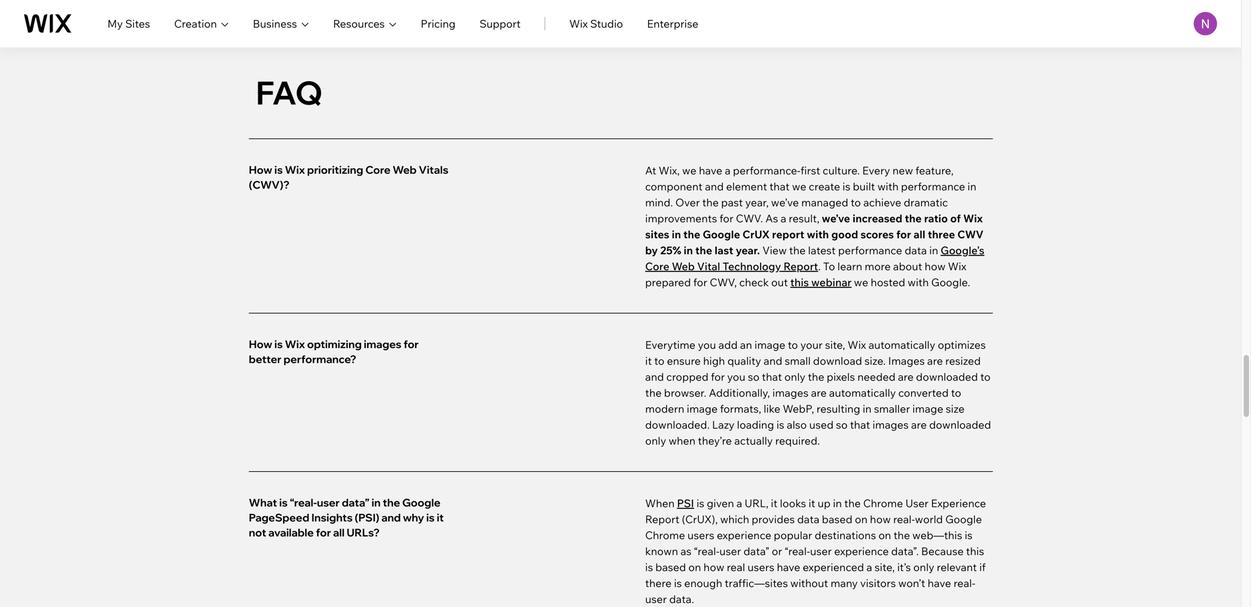Task type: locate. For each thing, give the bounding box(es) containing it.
0 vertical spatial how
[[249, 163, 272, 177]]

increased
[[853, 212, 902, 225]]

1 vertical spatial how
[[870, 513, 891, 526]]

in right 25%
[[684, 244, 693, 257]]

known
[[645, 545, 678, 558]]

downloaded down resized
[[916, 370, 978, 384]]

resources
[[333, 17, 385, 30]]

1 horizontal spatial on
[[855, 513, 868, 526]]

technology report
[[723, 260, 818, 273]]

psi
[[677, 497, 694, 510]]

0 horizontal spatial have
[[699, 164, 722, 177]]

0 vertical spatial chrome
[[863, 497, 903, 510]]

web inside how is wix prioritizing core web vitals (cwv)?
[[393, 163, 417, 177]]

user up real
[[719, 545, 741, 558]]

we've increased the ratio of wix sites in the google crux report with good scores for all three cwv by 25% in the last year.
[[645, 212, 984, 257]]

1 how from the top
[[249, 163, 272, 177]]

0 horizontal spatial data"
[[342, 496, 369, 510]]

wix studio
[[569, 17, 623, 30]]

to inside at wix, we have a performance-first culture. every new feature, component and element that we create is built with performance in mind. over the past year, we've managed to achieve dramatic improvements for cwv. as a result,
[[851, 196, 861, 209]]

for inside everytime you add an image to your site, wix automatically optimizes it to ensure high quality and small download size. images are resized and cropped for you so that only the pixels needed are downloaded to the browser. additionally, images are automatically converted to modern image formats, like webp, resulting in smaller image size downloaded. lazy loading is also used so that images are downloaded only when they're actually required.
[[711, 370, 725, 384]]

1 horizontal spatial how
[[870, 513, 891, 526]]

1 horizontal spatial we've
[[822, 212, 850, 225]]

0 vertical spatial data"
[[342, 496, 369, 510]]

for inside what is "real-user data" in the google pagespeed insights (psi) and why is it not available for all urls?
[[316, 526, 331, 539]]

core down by
[[645, 260, 669, 273]]

0 horizontal spatial site,
[[825, 338, 845, 352]]

enterprise link
[[647, 16, 698, 32]]

it
[[645, 354, 652, 368], [771, 497, 778, 510], [809, 497, 815, 510], [437, 511, 444, 525]]

data up about
[[905, 244, 927, 257]]

0 horizontal spatial how
[[703, 561, 724, 574]]

that down resulting
[[850, 418, 870, 432]]

0 horizontal spatial core
[[365, 163, 391, 177]]

available
[[268, 526, 314, 539]]

1 horizontal spatial only
[[784, 370, 805, 384]]

wix left studio
[[569, 17, 588, 30]]

profile image image
[[1194, 12, 1217, 35]]

1 vertical spatial core
[[645, 260, 669, 273]]

with up latest at right
[[807, 228, 829, 241]]

report down 'when'
[[645, 513, 679, 526]]

0 horizontal spatial images
[[364, 338, 401, 351]]

also
[[787, 418, 807, 432]]

is left also
[[776, 418, 784, 432]]

"real- inside what is "real-user data" in the google pagespeed insights (psi) and why is it not available for all urls?
[[290, 496, 317, 510]]

how for how is wix prioritizing core web vitals (cwv)?
[[249, 163, 272, 177]]

image right an
[[754, 338, 785, 352]]

data down looks
[[797, 513, 819, 526]]

1 horizontal spatial with
[[877, 180, 899, 193]]

to down built in the right of the page
[[851, 196, 861, 209]]

that up like
[[762, 370, 782, 384]]

on up destinations
[[855, 513, 868, 526]]

how inside 'how is wix optimizing images for better performance?'
[[249, 338, 272, 351]]

sites
[[645, 228, 669, 241]]

for inside at wix, we have a performance-first culture. every new feature, component and element that we create is built with performance in mind. over the past year, we've managed to achieve dramatic improvements for cwv. as a result,
[[719, 212, 733, 225]]

automatically up images
[[868, 338, 935, 352]]

1 horizontal spatial "real-
[[694, 545, 719, 558]]

have down 'relevant'
[[928, 577, 951, 590]]

report
[[772, 228, 804, 241]]

2 vertical spatial only
[[913, 561, 934, 574]]

chrome up known
[[645, 529, 685, 542]]

only right it's
[[913, 561, 934, 574]]

required.
[[775, 434, 820, 448]]

1 vertical spatial web
[[672, 260, 695, 273]]

pricing
[[421, 17, 456, 30]]

many
[[831, 577, 858, 590]]

0 vertical spatial based
[[822, 513, 852, 526]]

1 horizontal spatial so
[[836, 418, 848, 432]]

faq
[[249, 72, 323, 113]]

2 how from the top
[[249, 338, 272, 351]]

0 vertical spatial we've
[[771, 196, 799, 209]]

with
[[877, 180, 899, 193], [807, 228, 829, 241], [908, 276, 929, 289]]

visitors
[[860, 577, 896, 590]]

a up the which on the right bottom
[[736, 497, 742, 510]]

2 horizontal spatial on
[[878, 529, 891, 542]]

optimizes
[[938, 338, 986, 352]]

0 horizontal spatial all
[[333, 526, 345, 539]]

images up webp,
[[772, 386, 808, 400]]

all inside what is "real-user data" in the google pagespeed insights (psi) and why is it not available for all urls?
[[333, 526, 345, 539]]

google up why
[[402, 496, 440, 510]]

in inside everytime you add an image to your site, wix automatically optimizes it to ensure high quality and small download size. images are resized and cropped for you so that only the pixels needed are downloaded to the browser. additionally, images are automatically converted to modern image formats, like webp, resulting in smaller image size downloaded. lazy loading is also used so that images are downloaded only when they're actually required.
[[863, 402, 872, 416]]

0 vertical spatial how
[[925, 260, 945, 273]]

all down insights
[[333, 526, 345, 539]]

with down about
[[908, 276, 929, 289]]

and left the cropped
[[645, 370, 664, 384]]

google inside what is "real-user data" in the google pagespeed insights (psi) and why is it not available for all urls?
[[402, 496, 440, 510]]

2 horizontal spatial we
[[854, 276, 868, 289]]

my
[[107, 17, 123, 30]]

0 vertical spatial images
[[364, 338, 401, 351]]

0 horizontal spatial report
[[645, 513, 679, 526]]

creation
[[174, 17, 217, 30]]

1 vertical spatial you
[[727, 370, 745, 384]]

user down there
[[645, 593, 667, 606]]

is up there
[[645, 561, 653, 574]]

which
[[720, 513, 749, 526]]

result,
[[789, 212, 819, 225]]

performance down feature,
[[901, 180, 965, 193]]

crux
[[742, 228, 770, 241]]

real- down 'relevant'
[[954, 577, 975, 590]]

1 vertical spatial downloaded
[[929, 418, 991, 432]]

wix up size.
[[848, 338, 866, 352]]

to down resized
[[980, 370, 991, 384]]

2 horizontal spatial google
[[945, 513, 982, 526]]

web
[[393, 163, 417, 177], [672, 260, 695, 273]]

0 vertical spatial google
[[703, 228, 740, 241]]

feature,
[[915, 164, 954, 177]]

how up "better"
[[249, 338, 272, 351]]

automatically down needed
[[829, 386, 896, 400]]

year.
[[736, 244, 760, 257]]

0 vertical spatial data
[[905, 244, 927, 257]]

we've up good
[[822, 212, 850, 225]]

in inside what is "real-user data" in the google pagespeed insights (psi) and why is it not available for all urls?
[[372, 496, 381, 510]]

popular
[[774, 529, 812, 542]]

world
[[915, 513, 943, 526]]

1 vertical spatial based
[[655, 561, 686, 574]]

images
[[364, 338, 401, 351], [772, 386, 808, 400], [872, 418, 909, 432]]

"real- down popular
[[785, 545, 810, 558]]

1 vertical spatial real-
[[954, 577, 975, 590]]

in up cwv
[[968, 180, 976, 193]]

1 horizontal spatial report
[[783, 260, 818, 273]]

that
[[769, 180, 790, 193], [762, 370, 782, 384], [850, 418, 870, 432]]

resulting
[[817, 402, 860, 416]]

and inside at wix, we have a performance-first culture. every new feature, component and element that we create is built with performance in mind. over the past year, we've managed to achieve dramatic improvements for cwv. as a result,
[[705, 180, 724, 193]]

how up destinations
[[870, 513, 891, 526]]

core inside "google's core web vital"
[[645, 260, 669, 273]]

0 vertical spatial we
[[682, 164, 696, 177]]

1 vertical spatial we've
[[822, 212, 850, 225]]

wix up performance?
[[285, 338, 305, 351]]

and up past
[[705, 180, 724, 193]]

check
[[739, 276, 769, 289]]

how up the google.
[[925, 260, 945, 273]]

about
[[893, 260, 922, 273]]

experience
[[717, 529, 771, 542], [834, 545, 889, 558]]

a
[[725, 164, 731, 177], [781, 212, 786, 225], [736, 497, 742, 510], [866, 561, 872, 574]]

with inside we've increased the ratio of wix sites in the google crux report with good scores for all three cwv by 25% in the last year.
[[807, 228, 829, 241]]

0 horizontal spatial so
[[748, 370, 759, 384]]

this webinar we hosted with google.
[[790, 276, 970, 289]]

1 horizontal spatial have
[[777, 561, 800, 574]]

is down culture.
[[843, 180, 850, 193]]

0 vertical spatial have
[[699, 164, 722, 177]]

hosted
[[871, 276, 905, 289]]

downloaded down size
[[929, 418, 991, 432]]

2 horizontal spatial how
[[925, 260, 945, 273]]

users down (crux),
[[687, 529, 714, 542]]

for inside we've increased the ratio of wix sites in the google crux report with good scores for all three cwv by 25% in the last year.
[[896, 228, 911, 241]]

vitals
[[419, 163, 448, 177]]

1 horizontal spatial google
[[703, 228, 740, 241]]

optimizing
[[307, 338, 362, 351]]

data
[[905, 244, 927, 257], [797, 513, 819, 526]]

images
[[888, 354, 925, 368]]

0 horizontal spatial data
[[797, 513, 819, 526]]

we've up as
[[771, 196, 799, 209]]

modern
[[645, 402, 684, 416]]

you up high
[[698, 338, 716, 352]]

0 vertical spatial real-
[[893, 513, 915, 526]]

past
[[721, 196, 743, 209]]

data" inside is given a url, it looks it up in the chrome user experience report (crux), which provides data based on how real-world google chrome users experience popular destinations on the web—this is known as "real-user data" or "real-user experience data". because this is based on how real users have experienced a site, it's only relevant if there is enough traffic—sites without many visitors won't have real- user data.
[[743, 545, 769, 558]]

for
[[719, 212, 733, 225], [896, 228, 911, 241], [693, 276, 707, 289], [403, 338, 419, 351], [711, 370, 725, 384], [316, 526, 331, 539]]

0 horizontal spatial experience
[[717, 529, 771, 542]]

performance down scores
[[838, 244, 902, 257]]

2 horizontal spatial have
[[928, 577, 951, 590]]

how up enough
[[703, 561, 724, 574]]

0 horizontal spatial web
[[393, 163, 417, 177]]

0 horizontal spatial on
[[688, 561, 701, 574]]

achieve
[[863, 196, 901, 209]]

learn
[[837, 260, 862, 273]]

1 vertical spatial have
[[777, 561, 800, 574]]

core right prioritizing
[[365, 163, 391, 177]]

it right why
[[437, 511, 444, 525]]

how inside how is wix prioritizing core web vitals (cwv)?
[[249, 163, 272, 177]]

only down small
[[784, 370, 805, 384]]

in inside at wix, we have a performance-first culture. every new feature, component and element that we create is built with performance in mind. over the past year, we've managed to achieve dramatic improvements for cwv. as a result,
[[968, 180, 976, 193]]

have
[[699, 164, 722, 177], [777, 561, 800, 574], [928, 577, 951, 590]]

have down or
[[777, 561, 800, 574]]

chrome left user
[[863, 497, 903, 510]]

only inside is given a url, it looks it up in the chrome user experience report (crux), which provides data based on how real-world google chrome users experience popular destinations on the web—this is known as "real-user data" or "real-user experience data". because this is based on how real users have experienced a site, it's only relevant if there is enough traffic—sites without many visitors won't have real- user data.
[[913, 561, 934, 574]]

"real- right as
[[694, 545, 719, 558]]

for inside 'how is wix optimizing images for better performance?'
[[403, 338, 419, 351]]

images right optimizing
[[364, 338, 401, 351]]

1 horizontal spatial you
[[727, 370, 745, 384]]

this right out
[[790, 276, 809, 289]]

how up the (cwv)?
[[249, 163, 272, 177]]

2 vertical spatial images
[[872, 418, 909, 432]]

more
[[865, 260, 891, 273]]

and inside what is "real-user data" in the google pagespeed insights (psi) and why is it not available for all urls?
[[381, 511, 401, 525]]

report up this webinar link
[[783, 260, 818, 273]]

1 horizontal spatial chrome
[[863, 497, 903, 510]]

1 vertical spatial experience
[[834, 545, 889, 558]]

2 horizontal spatial only
[[913, 561, 934, 574]]

user up insights
[[317, 496, 340, 510]]

to up small
[[788, 338, 798, 352]]

we right 'wix,'
[[682, 164, 696, 177]]

download
[[813, 354, 862, 368]]

cwv.
[[736, 212, 763, 225]]

relevant
[[937, 561, 977, 574]]

you up additionally,
[[727, 370, 745, 384]]

it inside everytime you add an image to your site, wix automatically optimizes it to ensure high quality and small download size. images are resized and cropped for you so that only the pixels needed are downloaded to the browser. additionally, images are automatically converted to modern image formats, like webp, resulting in smaller image size downloaded. lazy loading is also used so that images are downloaded only when they're actually required.
[[645, 354, 652, 368]]

in left 'smaller'
[[863, 402, 872, 416]]

it down everytime
[[645, 354, 652, 368]]

google up last
[[703, 228, 740, 241]]

user
[[317, 496, 340, 510], [719, 545, 741, 558], [810, 545, 832, 558], [645, 593, 667, 606]]

we down learn
[[854, 276, 868, 289]]

0 horizontal spatial we've
[[771, 196, 799, 209]]

web left vitals
[[393, 163, 417, 177]]

that down performance-
[[769, 180, 790, 193]]

at
[[645, 164, 656, 177]]

"real-
[[290, 496, 317, 510], [694, 545, 719, 558], [785, 545, 810, 558]]

is inside at wix, we have a performance-first culture. every new feature, component and element that we create is built with performance in mind. over the past year, we've managed to achieve dramatic improvements for cwv. as a result,
[[843, 180, 850, 193]]

2 horizontal spatial with
[[908, 276, 929, 289]]

1 vertical spatial automatically
[[829, 386, 896, 400]]

0 vertical spatial on
[[855, 513, 868, 526]]

0 horizontal spatial users
[[687, 529, 714, 542]]

0 vertical spatial report
[[783, 260, 818, 273]]

every
[[862, 164, 890, 177]]

good
[[831, 228, 858, 241]]

wix inside we've increased the ratio of wix sites in the google crux report with good scores for all three cwv by 25% in the last year.
[[963, 212, 983, 225]]

0 vertical spatial this
[[790, 276, 809, 289]]

how
[[925, 260, 945, 273], [870, 513, 891, 526], [703, 561, 724, 574]]

are
[[927, 354, 943, 368], [898, 370, 914, 384], [811, 386, 827, 400], [911, 418, 927, 432]]

0 horizontal spatial chrome
[[645, 529, 685, 542]]

image down converted
[[912, 402, 943, 416]]

0 vertical spatial only
[[784, 370, 805, 384]]

1 vertical spatial site,
[[875, 561, 895, 574]]

real- down user
[[893, 513, 915, 526]]

2 horizontal spatial "real-
[[785, 545, 810, 558]]

how for how is wix optimizing images for better performance?
[[249, 338, 272, 351]]

google.
[[931, 276, 970, 289]]

site, up visitors
[[875, 561, 895, 574]]

to down everytime
[[654, 354, 664, 368]]

all inside we've increased the ratio of wix sites in the google crux report with good scores for all three cwv by 25% in the last year.
[[914, 228, 925, 241]]

are left resized
[[927, 354, 943, 368]]

we for wix,
[[682, 164, 696, 177]]

vital
[[697, 260, 720, 273]]

google down experience
[[945, 513, 982, 526]]

users
[[687, 529, 714, 542], [747, 561, 774, 574]]

2 vertical spatial how
[[703, 561, 724, 574]]

only left when
[[645, 434, 666, 448]]

how
[[249, 163, 272, 177], [249, 338, 272, 351]]

in
[[968, 180, 976, 193], [672, 228, 681, 241], [684, 244, 693, 257], [929, 244, 938, 257], [863, 402, 872, 416], [372, 496, 381, 510], [833, 497, 842, 510]]

0 horizontal spatial you
[[698, 338, 716, 352]]

wix up the (cwv)?
[[285, 163, 305, 177]]

this up if
[[966, 545, 984, 558]]

core
[[365, 163, 391, 177], [645, 260, 669, 273]]

1 vertical spatial images
[[772, 386, 808, 400]]

.
[[818, 260, 821, 273]]

resized
[[945, 354, 981, 368]]

out
[[771, 276, 788, 289]]

data" left or
[[743, 545, 769, 558]]

we've
[[771, 196, 799, 209], [822, 212, 850, 225]]

quality
[[727, 354, 761, 368]]

1 vertical spatial performance
[[838, 244, 902, 257]]

1 horizontal spatial site,
[[875, 561, 895, 574]]

pixels
[[827, 370, 855, 384]]

view
[[762, 244, 787, 257]]

0 vertical spatial core
[[365, 163, 391, 177]]

technology
[[723, 260, 781, 273]]

1 vertical spatial google
[[402, 496, 440, 510]]

1 horizontal spatial image
[[754, 338, 785, 352]]

0 vertical spatial with
[[877, 180, 899, 193]]

1 vertical spatial data"
[[743, 545, 769, 558]]

is
[[274, 163, 283, 177], [843, 180, 850, 193], [274, 338, 283, 351], [776, 418, 784, 432], [279, 496, 288, 510], [696, 497, 704, 510], [426, 511, 435, 525], [965, 529, 973, 542], [645, 561, 653, 574], [674, 577, 682, 590]]

25%
[[660, 244, 681, 257]]

users up traffic—sites
[[747, 561, 774, 574]]

1 horizontal spatial real-
[[954, 577, 975, 590]]

image down browser.
[[687, 402, 718, 416]]

traffic—sites
[[725, 577, 788, 590]]

0 vertical spatial all
[[914, 228, 925, 241]]

in up (psi)
[[372, 496, 381, 510]]

1 vertical spatial report
[[645, 513, 679, 526]]

0 horizontal spatial with
[[807, 228, 829, 241]]

0 horizontal spatial we
[[682, 164, 696, 177]]

a up element
[[725, 164, 731, 177]]

1 horizontal spatial data"
[[743, 545, 769, 558]]

wix up cwv
[[963, 212, 983, 225]]

needed
[[857, 370, 895, 384]]

experience down the which on the right bottom
[[717, 529, 771, 542]]

based down known
[[655, 561, 686, 574]]

and left why
[[381, 511, 401, 525]]

google inside we've increased the ratio of wix sites in the google crux report with good scores for all three cwv by 25% in the last year.
[[703, 228, 740, 241]]

on right destinations
[[878, 529, 891, 542]]

0 vertical spatial users
[[687, 529, 714, 542]]

the inside at wix, we have a performance-first culture. every new feature, component and element that we create is built with performance in mind. over the past year, we've managed to achieve dramatic improvements for cwv. as a result,
[[702, 196, 719, 209]]

1 horizontal spatial users
[[747, 561, 774, 574]]



Task type: vqa. For each thing, say whether or not it's contained in the screenshot.
GROW YOUR ONLINE STORE link
no



Task type: describe. For each thing, give the bounding box(es) containing it.
1 horizontal spatial experience
[[834, 545, 889, 558]]

or
[[772, 545, 782, 558]]

is inside everytime you add an image to your site, wix automatically optimizes it to ensure high quality and small download size. images are resized and cropped for you so that only the pixels needed are downloaded to the browser. additionally, images are automatically converted to modern image formats, like webp, resulting in smaller image size downloaded. lazy loading is also used so that images are downloaded only when they're actually required.
[[776, 418, 784, 432]]

for inside the . to learn more about how wix prepared for cwv, check out
[[693, 276, 707, 289]]

google's core web vital
[[645, 244, 984, 273]]

my sites
[[107, 17, 150, 30]]

prepared
[[645, 276, 691, 289]]

sites
[[125, 17, 150, 30]]

data" inside what is "real-user data" in the google pagespeed insights (psi) and why is it not available for all urls?
[[342, 496, 369, 510]]

data".
[[891, 545, 919, 558]]

why
[[403, 511, 424, 525]]

site, inside is given a url, it looks it up in the chrome user experience report (crux), which provides data based on how real-world google chrome users experience popular destinations on the web—this is known as "real-user data" or "real-user experience data". because this is based on how real users have experienced a site, it's only relevant if there is enough traffic—sites without many visitors won't have real- user data.
[[875, 561, 895, 574]]

converted
[[898, 386, 949, 400]]

1 horizontal spatial based
[[822, 513, 852, 526]]

small
[[785, 354, 811, 368]]

is right why
[[426, 511, 435, 525]]

we for webinar
[[854, 276, 868, 289]]

2 horizontal spatial images
[[872, 418, 909, 432]]

wix,
[[659, 164, 680, 177]]

and left small
[[764, 354, 782, 368]]

experienced
[[803, 561, 864, 574]]

how is wix optimizing images for better performance?
[[249, 338, 419, 366]]

a up visitors
[[866, 561, 872, 574]]

insights
[[311, 511, 353, 525]]

wix inside the . to learn more about how wix prepared for cwv, check out
[[948, 260, 966, 273]]

built
[[853, 180, 875, 193]]

to up size
[[951, 386, 961, 400]]

business button
[[253, 16, 309, 32]]

it inside what is "real-user data" in the google pagespeed insights (psi) and why is it not available for all urls?
[[437, 511, 444, 525]]

dramatic
[[904, 196, 948, 209]]

with inside at wix, we have a performance-first culture. every new feature, component and element that we create is built with performance in mind. over the past year, we've managed to achieve dramatic improvements for cwv. as a result,
[[877, 180, 899, 193]]

psi link
[[677, 497, 694, 510]]

smaller
[[874, 402, 910, 416]]

up
[[818, 497, 831, 510]]

wix inside everytime you add an image to your site, wix automatically optimizes it to ensure high quality and small download size. images are resized and cropped for you so that only the pixels needed are downloaded to the browser. additionally, images are automatically converted to modern image formats, like webp, resulting in smaller image size downloaded. lazy loading is also used so that images are downloaded only when they're actually required.
[[848, 338, 866, 352]]

of
[[950, 212, 961, 225]]

1 vertical spatial on
[[878, 529, 891, 542]]

is up data.
[[674, 577, 682, 590]]

1 vertical spatial that
[[762, 370, 782, 384]]

is right the psi in the right bottom of the page
[[696, 497, 704, 510]]

ratio
[[924, 212, 948, 225]]

actually
[[734, 434, 773, 448]]

wix inside 'how is wix optimizing images for better performance?'
[[285, 338, 305, 351]]

2 vertical spatial that
[[850, 418, 870, 432]]

to
[[823, 260, 835, 273]]

2 vertical spatial with
[[908, 276, 929, 289]]

mind.
[[645, 196, 673, 209]]

0 horizontal spatial image
[[687, 402, 718, 416]]

we've inside we've increased the ratio of wix sites in the google crux report with good scores for all three cwv by 25% in the last year.
[[822, 212, 850, 225]]

core inside how is wix prioritizing core web vitals (cwv)?
[[365, 163, 391, 177]]

0 vertical spatial experience
[[717, 529, 771, 542]]

google inside is given a url, it looks it up in the chrome user experience report (crux), which provides data based on how real-world google chrome users experience popular destinations on the web—this is known as "real-user data" or "real-user experience data". because this is based on how real users have experienced a site, it's only relevant if there is enough traffic—sites without many visitors won't have real- user data.
[[945, 513, 982, 526]]

not
[[249, 526, 266, 539]]

is right 'web—this'
[[965, 529, 973, 542]]

google's
[[941, 244, 984, 257]]

when psi
[[645, 497, 694, 510]]

as
[[680, 545, 691, 558]]

we've inside at wix, we have a performance-first culture. every new feature, component and element that we create is built with performance in mind. over the past year, we've managed to achieve dramatic improvements for cwv. as a result,
[[771, 196, 799, 209]]

webinar
[[811, 276, 852, 289]]

is inside 'how is wix optimizing images for better performance?'
[[274, 338, 283, 351]]

better
[[249, 353, 281, 366]]

my sites link
[[107, 16, 150, 32]]

wix studio link
[[569, 16, 623, 32]]

1 horizontal spatial images
[[772, 386, 808, 400]]

because
[[921, 545, 964, 558]]

creation button
[[174, 16, 229, 32]]

it left up
[[809, 497, 815, 510]]

webp,
[[783, 402, 814, 416]]

in down three
[[929, 244, 938, 257]]

when
[[669, 434, 695, 448]]

1 vertical spatial only
[[645, 434, 666, 448]]

this inside is given a url, it looks it up in the chrome user experience report (crux), which provides data based on how real-world google chrome users experience popular destinations on the web—this is known as "real-user data" or "real-user experience data". because this is based on how real users have experienced a site, it's only relevant if there is enough traffic—sites without many visitors won't have real- user data.
[[966, 545, 984, 558]]

element
[[726, 180, 767, 193]]

cwv
[[957, 228, 984, 241]]

0 vertical spatial downloaded
[[916, 370, 978, 384]]

it up provides
[[771, 497, 778, 510]]

are up resulting
[[811, 386, 827, 400]]

wix inside how is wix prioritizing core web vitals (cwv)?
[[285, 163, 305, 177]]

pagespeed
[[249, 511, 309, 525]]

site, inside everytime you add an image to your site, wix automatically optimizes it to ensure high quality and small download size. images are resized and cropped for you so that only the pixels needed are downloaded to the browser. additionally, images are automatically converted to modern image formats, like webp, resulting in smaller image size downloaded. lazy loading is also used so that images are downloaded only when they're actually required.
[[825, 338, 845, 352]]

1 horizontal spatial data
[[905, 244, 927, 257]]

managed
[[801, 196, 848, 209]]

provides
[[752, 513, 795, 526]]

last
[[715, 244, 733, 257]]

it's
[[897, 561, 911, 574]]

wix inside wix studio link
[[569, 17, 588, 30]]

year,
[[745, 196, 769, 209]]

2 vertical spatial have
[[928, 577, 951, 590]]

performance?
[[284, 353, 356, 366]]

this webinar link
[[790, 276, 852, 289]]

first
[[801, 164, 820, 177]]

experience
[[931, 497, 986, 510]]

user up the experienced
[[810, 545, 832, 558]]

images inside 'how is wix optimizing images for better performance?'
[[364, 338, 401, 351]]

at wix, we have a performance-first culture. every new feature, component and element that we create is built with performance in mind. over the past year, we've managed to achieve dramatic improvements for cwv. as a result,
[[645, 164, 976, 225]]

are down images
[[898, 370, 914, 384]]

new
[[892, 164, 913, 177]]

are down converted
[[911, 418, 927, 432]]

additionally,
[[709, 386, 770, 400]]

browser.
[[664, 386, 706, 400]]

data inside is given a url, it looks it up in the chrome user experience report (crux), which provides data based on how real-world google chrome users experience popular destinations on the web—this is known as "real-user data" or "real-user experience data". because this is based on how real users have experienced a site, it's only relevant if there is enough traffic—sites without many visitors won't have real- user data.
[[797, 513, 819, 526]]

0 horizontal spatial this
[[790, 276, 809, 289]]

there
[[645, 577, 672, 590]]

prioritizing
[[307, 163, 363, 177]]

0 vertical spatial you
[[698, 338, 716, 352]]

a right as
[[781, 212, 786, 225]]

2 horizontal spatial image
[[912, 402, 943, 416]]

in down improvements
[[672, 228, 681, 241]]

0 vertical spatial so
[[748, 370, 759, 384]]

what is "real-user data" in the google pagespeed insights (psi) and why is it not available for all urls?
[[249, 496, 444, 539]]

how is wix prioritizing core web vitals (cwv)?
[[249, 163, 448, 191]]

web—this
[[912, 529, 962, 542]]

is up pagespeed
[[279, 496, 288, 510]]

used
[[809, 418, 834, 432]]

formats,
[[720, 402, 761, 416]]

studio
[[590, 17, 623, 30]]

1 vertical spatial users
[[747, 561, 774, 574]]

they're
[[698, 434, 732, 448]]

0 vertical spatial automatically
[[868, 338, 935, 352]]

1 vertical spatial so
[[836, 418, 848, 432]]

without
[[790, 577, 828, 590]]

performance inside at wix, we have a performance-first culture. every new feature, component and element that we create is built with performance in mind. over the past year, we've managed to achieve dramatic improvements for cwv. as a result,
[[901, 180, 965, 193]]

1 vertical spatial chrome
[[645, 529, 685, 542]]

pricing link
[[421, 16, 456, 32]]

that inside at wix, we have a performance-first culture. every new feature, component and element that we create is built with performance in mind. over the past year, we've managed to achieve dramatic improvements for cwv. as a result,
[[769, 180, 790, 193]]

size.
[[865, 354, 886, 368]]

. to learn more about how wix prepared for cwv, check out
[[645, 260, 966, 289]]

have inside at wix, we have a performance-first culture. every new feature, component and element that we create is built with performance in mind. over the past year, we've managed to achieve dramatic improvements for cwv. as a result,
[[699, 164, 722, 177]]

(psi)
[[355, 511, 379, 525]]

0 horizontal spatial based
[[655, 561, 686, 574]]

scores
[[861, 228, 894, 241]]

is inside how is wix prioritizing core web vitals (cwv)?
[[274, 163, 283, 177]]

web inside "google's core web vital"
[[672, 260, 695, 273]]

1 horizontal spatial we
[[792, 180, 806, 193]]

in inside is given a url, it looks it up in the chrome user experience report (crux), which provides data based on how real-world google chrome users experience popular destinations on the web—this is known as "real-user data" or "real-user experience data". because this is based on how real users have experienced a site, it's only relevant if there is enough traffic—sites without many visitors won't have real- user data.
[[833, 497, 842, 510]]

three
[[928, 228, 955, 241]]

loading
[[737, 418, 774, 432]]

report inside is given a url, it looks it up in the chrome user experience report (crux), which provides data based on how real-world google chrome users experience popular destinations on the web—this is known as "real-user data" or "real-user experience data". because this is based on how real users have experienced a site, it's only relevant if there is enough traffic—sites without many visitors won't have real- user data.
[[645, 513, 679, 526]]

when
[[645, 497, 675, 510]]

the inside what is "real-user data" in the google pagespeed insights (psi) and why is it not available for all urls?
[[383, 496, 400, 510]]

culture.
[[823, 164, 860, 177]]

like
[[764, 402, 780, 416]]

if
[[979, 561, 986, 574]]

how inside the . to learn more about how wix prepared for cwv, check out
[[925, 260, 945, 273]]

2 vertical spatial on
[[688, 561, 701, 574]]

user inside what is "real-user data" in the google pagespeed insights (psi) and why is it not available for all urls?
[[317, 496, 340, 510]]

create
[[809, 180, 840, 193]]



